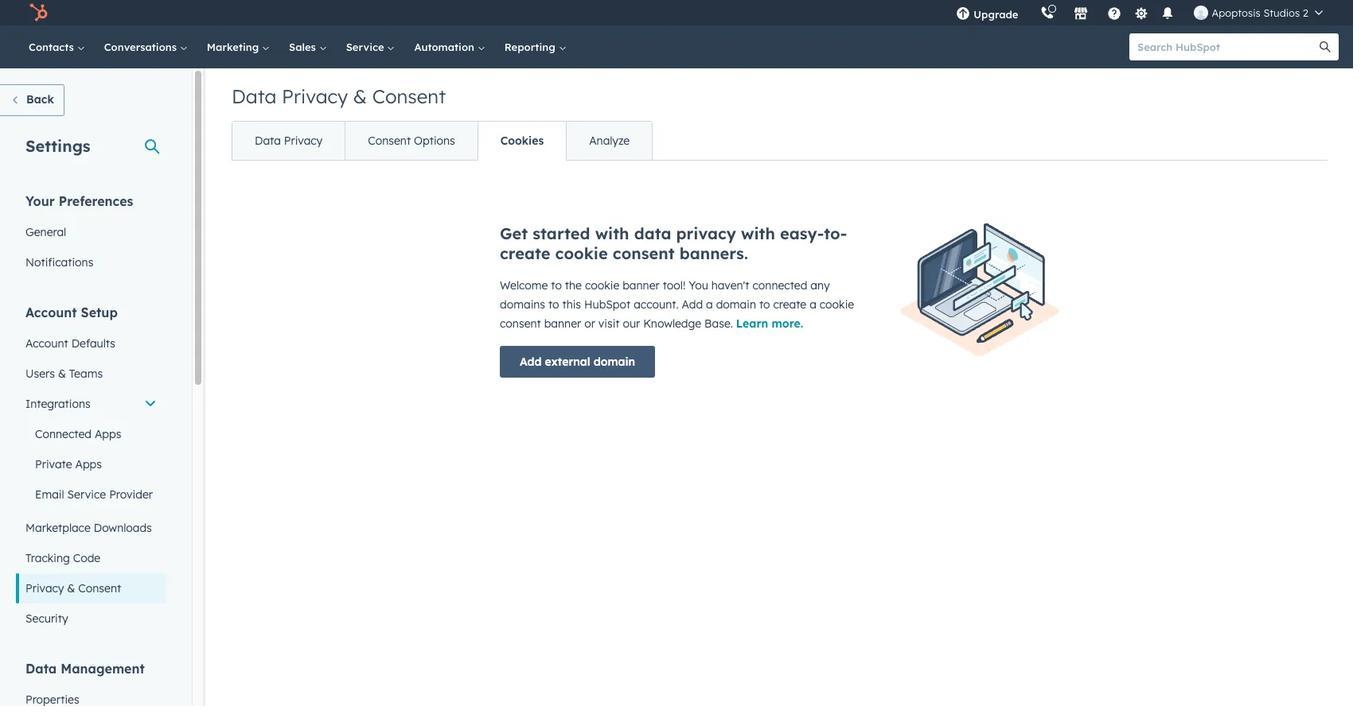 Task type: vqa. For each thing, say whether or not it's contained in the screenshot.
"overview" to the top
no



Task type: locate. For each thing, give the bounding box(es) containing it.
connected apps link
[[16, 419, 166, 450]]

privacy up security
[[25, 582, 64, 596]]

menu item
[[1030, 0, 1033, 25]]

your preferences
[[25, 193, 133, 209]]

0 horizontal spatial domain
[[594, 355, 635, 369]]

consent down "tracking code" link
[[78, 582, 121, 596]]

search button
[[1312, 33, 1339, 60]]

navigation containing data privacy
[[232, 121, 653, 161]]

privacy & consent
[[25, 582, 121, 596]]

account up account defaults
[[25, 305, 77, 321]]

users & teams link
[[16, 359, 166, 389]]

2 vertical spatial cookie
[[820, 298, 854, 312]]

1 vertical spatial data
[[255, 134, 281, 148]]

0 vertical spatial banner
[[623, 279, 660, 293]]

analyze link
[[566, 122, 652, 160]]

notifications link
[[16, 248, 166, 278]]

with left the easy-
[[741, 224, 775, 244]]

0 horizontal spatial a
[[706, 298, 713, 312]]

0 horizontal spatial banner
[[544, 317, 581, 331]]

privacy for data privacy
[[284, 134, 323, 148]]

0 vertical spatial privacy
[[282, 84, 348, 108]]

1 vertical spatial add
[[520, 355, 542, 369]]

cookie down any
[[820, 298, 854, 312]]

banner down this
[[544, 317, 581, 331]]

1 horizontal spatial with
[[741, 224, 775, 244]]

a down any
[[810, 298, 817, 312]]

1 horizontal spatial banner
[[623, 279, 660, 293]]

0 vertical spatial data
[[232, 84, 277, 108]]

1 vertical spatial banner
[[544, 317, 581, 331]]

0 horizontal spatial create
[[500, 244, 550, 263]]

account setup
[[25, 305, 118, 321]]

0 vertical spatial account
[[25, 305, 77, 321]]

apps up private apps link at the left
[[95, 427, 121, 442]]

help image
[[1108, 7, 1122, 21]]

data management element
[[16, 661, 166, 707]]

1 horizontal spatial domain
[[716, 298, 756, 312]]

to
[[551, 279, 562, 293], [548, 298, 559, 312], [759, 298, 770, 312]]

automation
[[414, 41, 477, 53]]

get started with data privacy with easy-to- create cookie consent banners.
[[500, 224, 847, 263]]

account for account setup
[[25, 305, 77, 321]]

privacy for data privacy & consent
[[282, 84, 348, 108]]

add left external
[[520, 355, 542, 369]]

management
[[61, 661, 145, 677]]

0 vertical spatial consent
[[613, 244, 675, 263]]

privacy down sales link
[[282, 84, 348, 108]]

apps for private apps
[[75, 458, 102, 472]]

1 vertical spatial account
[[25, 337, 68, 351]]

this
[[562, 298, 581, 312]]

0 vertical spatial service
[[346, 41, 387, 53]]

marketplaces image
[[1074, 7, 1088, 21]]

add inside button
[[520, 355, 542, 369]]

consent up consent options link
[[372, 84, 446, 108]]

1 vertical spatial service
[[67, 488, 106, 502]]

2 account from the top
[[25, 337, 68, 351]]

create up more.
[[773, 298, 807, 312]]

a up base. at the top
[[706, 298, 713, 312]]

& down service link
[[353, 84, 367, 108]]

consent
[[613, 244, 675, 263], [500, 317, 541, 331]]

apps for connected apps
[[95, 427, 121, 442]]

consent up the "tool!"
[[613, 244, 675, 263]]

learn more.
[[736, 317, 803, 331]]

0 vertical spatial cookie
[[555, 244, 608, 263]]

1 horizontal spatial &
[[67, 582, 75, 596]]

0 vertical spatial add
[[682, 298, 703, 312]]

0 horizontal spatial consent
[[500, 317, 541, 331]]

& down the tracking code
[[67, 582, 75, 596]]

1 vertical spatial privacy
[[284, 134, 323, 148]]

a
[[706, 298, 713, 312], [810, 298, 817, 312]]

help button
[[1101, 0, 1128, 25]]

data for data privacy & consent
[[232, 84, 277, 108]]

preferences
[[59, 193, 133, 209]]

hubspot image
[[29, 3, 48, 22]]

to-
[[824, 224, 847, 244]]

privacy down data privacy & consent
[[284, 134, 323, 148]]

create inside the get started with data privacy with easy-to- create cookie consent banners.
[[500, 244, 550, 263]]

learn
[[736, 317, 768, 331]]

2 vertical spatial &
[[67, 582, 75, 596]]

email
[[35, 488, 64, 502]]

create up the welcome
[[500, 244, 550, 263]]

1 horizontal spatial service
[[346, 41, 387, 53]]

&
[[353, 84, 367, 108], [58, 367, 66, 381], [67, 582, 75, 596]]

connected
[[35, 427, 92, 442]]

with left data
[[595, 224, 629, 244]]

domain
[[716, 298, 756, 312], [594, 355, 635, 369]]

navigation
[[232, 121, 653, 161]]

menu
[[945, 0, 1334, 25]]

0 horizontal spatial &
[[58, 367, 66, 381]]

consent left "options"
[[368, 134, 411, 148]]

defaults
[[71, 337, 115, 351]]

data for data privacy
[[255, 134, 281, 148]]

0 vertical spatial create
[[500, 244, 550, 263]]

banner up the account.
[[623, 279, 660, 293]]

apoptosis
[[1212, 6, 1261, 19]]

consent inside account setup element
[[78, 582, 121, 596]]

welcome to the cookie banner tool! you haven't connected any domains to this hubspot account. add a domain to create a cookie consent banner or visit our knowledge base.
[[500, 279, 854, 331]]

add
[[682, 298, 703, 312], [520, 355, 542, 369]]

& inside 'users & teams' link
[[58, 367, 66, 381]]

welcome
[[500, 279, 548, 293]]

consent down domains
[[500, 317, 541, 331]]

1 vertical spatial &
[[58, 367, 66, 381]]

calling icon image
[[1041, 6, 1055, 21]]

1 horizontal spatial add
[[682, 298, 703, 312]]

consent options link
[[345, 122, 477, 160]]

& right users
[[58, 367, 66, 381]]

banners.
[[680, 244, 748, 263]]

1 horizontal spatial a
[[810, 298, 817, 312]]

create inside welcome to the cookie banner tool! you haven't connected any domains to this hubspot account. add a domain to create a cookie consent banner or visit our knowledge base.
[[773, 298, 807, 312]]

account
[[25, 305, 77, 321], [25, 337, 68, 351]]

domain inside button
[[594, 355, 635, 369]]

1 vertical spatial domain
[[594, 355, 635, 369]]

2 vertical spatial privacy
[[25, 582, 64, 596]]

service
[[346, 41, 387, 53], [67, 488, 106, 502]]

with
[[595, 224, 629, 244], [741, 224, 775, 244]]

contacts
[[29, 41, 77, 53]]

settings image
[[1134, 7, 1149, 21]]

& for consent
[[67, 582, 75, 596]]

notifications
[[25, 256, 93, 270]]

1 horizontal spatial consent
[[613, 244, 675, 263]]

knowledge
[[643, 317, 701, 331]]

contacts link
[[19, 25, 94, 68]]

0 horizontal spatial add
[[520, 355, 542, 369]]

account defaults
[[25, 337, 115, 351]]

& for teams
[[58, 367, 66, 381]]

consent inside the get started with data privacy with easy-to- create cookie consent banners.
[[613, 244, 675, 263]]

create
[[500, 244, 550, 263], [773, 298, 807, 312]]

marketplace downloads link
[[16, 513, 166, 544]]

privacy & consent link
[[16, 574, 166, 604]]

data
[[232, 84, 277, 108], [255, 134, 281, 148], [25, 661, 57, 677]]

0 vertical spatial domain
[[716, 298, 756, 312]]

1 horizontal spatial create
[[773, 298, 807, 312]]

account setup element
[[16, 304, 166, 634]]

apoptosis studios 2 button
[[1185, 0, 1332, 25]]

1 vertical spatial apps
[[75, 458, 102, 472]]

2 horizontal spatial &
[[353, 84, 367, 108]]

0 vertical spatial apps
[[95, 427, 121, 442]]

account up users
[[25, 337, 68, 351]]

1 vertical spatial consent
[[500, 317, 541, 331]]

more.
[[772, 317, 803, 331]]

2 with from the left
[[741, 224, 775, 244]]

2 vertical spatial data
[[25, 661, 57, 677]]

reporting link
[[495, 25, 576, 68]]

setup
[[81, 305, 118, 321]]

domain down visit
[[594, 355, 635, 369]]

& inside privacy & consent link
[[67, 582, 75, 596]]

or
[[584, 317, 595, 331]]

our
[[623, 317, 640, 331]]

cookie up hubspot
[[585, 279, 619, 293]]

marketing link
[[197, 25, 279, 68]]

email service provider
[[35, 488, 153, 502]]

cookies link
[[477, 122, 566, 160]]

0 horizontal spatial with
[[595, 224, 629, 244]]

cookie up the
[[555, 244, 608, 263]]

learn more. link
[[736, 317, 803, 331]]

domain inside welcome to the cookie banner tool! you haven't connected any domains to this hubspot account. add a domain to create a cookie consent banner or visit our knowledge base.
[[716, 298, 756, 312]]

the
[[565, 279, 582, 293]]

service down private apps link at the left
[[67, 488, 106, 502]]

integrations button
[[16, 389, 166, 419]]

add down you
[[682, 298, 703, 312]]

your preferences element
[[16, 193, 166, 278]]

apps
[[95, 427, 121, 442], [75, 458, 102, 472]]

banner
[[623, 279, 660, 293], [544, 317, 581, 331]]

service up data privacy & consent
[[346, 41, 387, 53]]

2 vertical spatial consent
[[78, 582, 121, 596]]

apps down the connected apps link
[[75, 458, 102, 472]]

integrations
[[25, 397, 91, 412]]

private apps
[[35, 458, 102, 472]]

domain down haven't
[[716, 298, 756, 312]]

conversations
[[104, 41, 180, 53]]

0 horizontal spatial service
[[67, 488, 106, 502]]

tracking code link
[[16, 544, 166, 574]]

hubspot
[[584, 298, 631, 312]]

1 account from the top
[[25, 305, 77, 321]]

1 vertical spatial create
[[773, 298, 807, 312]]



Task type: describe. For each thing, give the bounding box(es) containing it.
to left the
[[551, 279, 562, 293]]

add external domain button
[[500, 346, 655, 378]]

sales link
[[279, 25, 336, 68]]

private
[[35, 458, 72, 472]]

add external domain
[[520, 355, 635, 369]]

hubspot link
[[19, 3, 60, 22]]

1 with from the left
[[595, 224, 629, 244]]

back link
[[0, 84, 64, 116]]

tool!
[[663, 279, 686, 293]]

consent options
[[368, 134, 455, 148]]

haven't
[[711, 279, 749, 293]]

code
[[73, 552, 100, 566]]

0 vertical spatial consent
[[372, 84, 446, 108]]

analyze
[[589, 134, 630, 148]]

calling icon button
[[1034, 2, 1061, 23]]

external
[[545, 355, 590, 369]]

2
[[1303, 6, 1309, 19]]

conversations link
[[94, 25, 197, 68]]

get
[[500, 224, 528, 244]]

data management
[[25, 661, 145, 677]]

notifications image
[[1161, 7, 1175, 21]]

upgrade
[[974, 8, 1018, 21]]

settings link
[[1131, 4, 1151, 21]]

add inside welcome to the cookie banner tool! you haven't connected any domains to this hubspot account. add a domain to create a cookie consent banner or visit our knowledge base.
[[682, 298, 703, 312]]

provider
[[109, 488, 153, 502]]

settings
[[25, 136, 90, 156]]

tara schultz image
[[1194, 6, 1209, 20]]

data privacy & consent
[[232, 84, 446, 108]]

to left this
[[548, 298, 559, 312]]

0 vertical spatial &
[[353, 84, 367, 108]]

cookies
[[501, 134, 544, 148]]

domains
[[500, 298, 545, 312]]

teams
[[69, 367, 103, 381]]

1 vertical spatial consent
[[368, 134, 411, 148]]

general link
[[16, 217, 166, 248]]

visit
[[598, 317, 620, 331]]

1 vertical spatial cookie
[[585, 279, 619, 293]]

search image
[[1320, 41, 1331, 53]]

2 a from the left
[[810, 298, 817, 312]]

account defaults link
[[16, 329, 166, 359]]

you
[[689, 279, 708, 293]]

security
[[25, 612, 68, 626]]

downloads
[[94, 521, 152, 536]]

menu containing apoptosis studios 2
[[945, 0, 1334, 25]]

your
[[25, 193, 55, 209]]

tracking code
[[25, 552, 100, 566]]

service link
[[336, 25, 405, 68]]

consent inside welcome to the cookie banner tool! you haven't connected any domains to this hubspot account. add a domain to create a cookie consent banner or visit our knowledge base.
[[500, 317, 541, 331]]

easy-
[[780, 224, 824, 244]]

email service provider link
[[16, 480, 166, 510]]

marketplace
[[25, 521, 91, 536]]

options
[[414, 134, 455, 148]]

1 a from the left
[[706, 298, 713, 312]]

connected apps
[[35, 427, 121, 442]]

any
[[811, 279, 830, 293]]

users
[[25, 367, 55, 381]]

marketplaces button
[[1065, 0, 1098, 25]]

reporting
[[504, 41, 558, 53]]

privacy inside account setup element
[[25, 582, 64, 596]]

Search HubSpot search field
[[1129, 33, 1324, 60]]

to up learn more. on the right of the page
[[759, 298, 770, 312]]

account for account defaults
[[25, 337, 68, 351]]

upgrade image
[[956, 7, 971, 21]]

private apps link
[[16, 450, 166, 480]]

data
[[634, 224, 671, 244]]

data privacy
[[255, 134, 323, 148]]

marketing
[[207, 41, 262, 53]]

service inside account setup element
[[67, 488, 106, 502]]

marketplace downloads
[[25, 521, 152, 536]]

apoptosis studios 2
[[1212, 6, 1309, 19]]

data privacy link
[[232, 122, 345, 160]]

data for data management
[[25, 661, 57, 677]]

cookie inside the get started with data privacy with easy-to- create cookie consent banners.
[[555, 244, 608, 263]]

users & teams
[[25, 367, 103, 381]]

base.
[[705, 317, 733, 331]]

tracking
[[25, 552, 70, 566]]

started
[[533, 224, 590, 244]]

security link
[[16, 604, 166, 634]]

general
[[25, 225, 66, 240]]

sales
[[289, 41, 319, 53]]

privacy
[[676, 224, 736, 244]]

studios
[[1264, 6, 1300, 19]]



